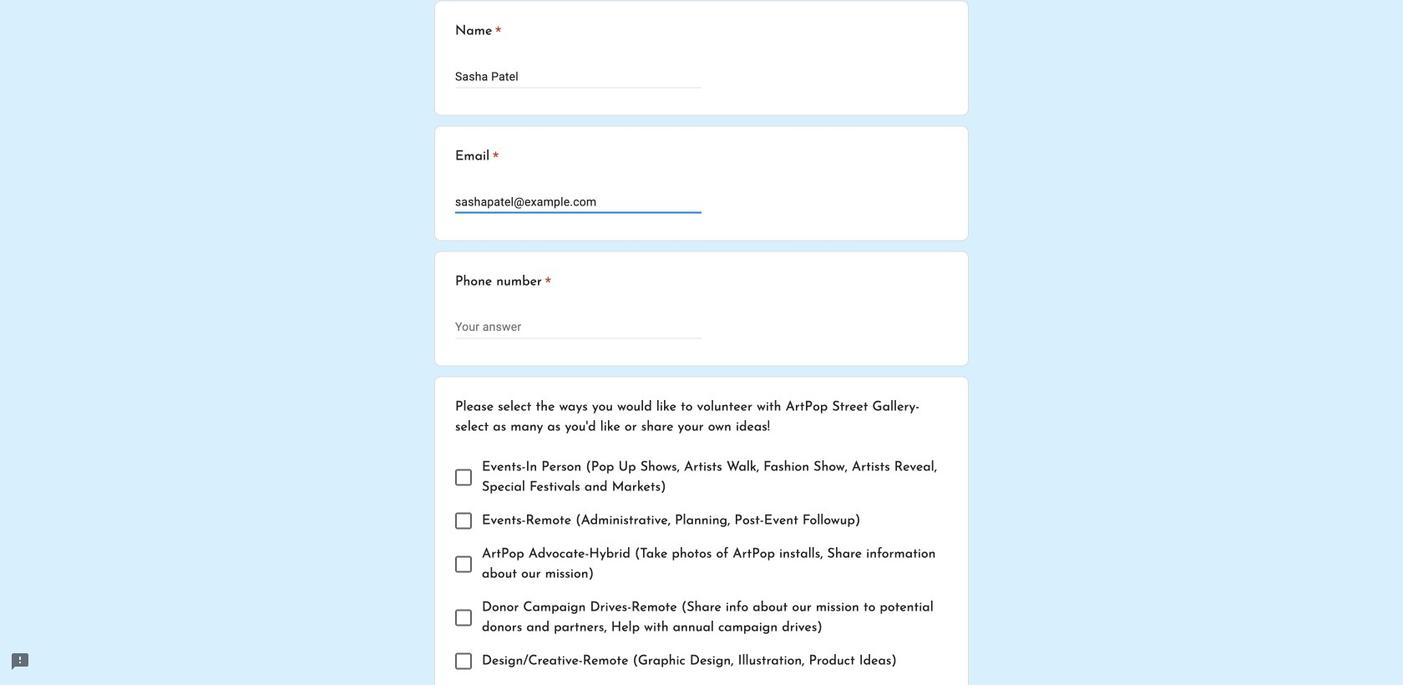 Task type: describe. For each thing, give the bounding box(es) containing it.
events-remote (administrative, planning, post-event followup) image
[[457, 514, 470, 528]]

ArtPop Advocate-Hybrid (Take photos of ArtPop installs, Share information about our mission) checkbox
[[455, 556, 472, 573]]

required question element for 2nd heading from the bottom
[[490, 147, 499, 167]]

donor campaign drives-remote (share info about our mission to potential donors and partners, help with annual campaign drives) image
[[457, 611, 470, 625]]

report a problem to google image
[[10, 652, 30, 672]]

events-in person (pop up shows, artists walk, fashion show, artists reveal, special festivals and markets) image
[[457, 471, 470, 484]]

Events-In Person (Pop Up Shows, Artists Walk, Fashion Show, Artists Reveal, Special Festivals and Markets) checkbox
[[455, 469, 472, 486]]

required question element for 3rd heading from the bottom of the page
[[492, 22, 502, 42]]

2 heading from the top
[[455, 147, 499, 167]]

3 heading from the top
[[455, 272, 551, 292]]

Design/Creative-Remote (Graphic Design, Illustration, Product Ideas) checkbox
[[455, 653, 472, 670]]

1 heading from the top
[[455, 22, 502, 42]]

design/creative-remote (graphic design, illustration, product ideas) image
[[457, 655, 470, 668]]

artpop advocate-hybrid (take photos of artpop installs, share information about our mission) image
[[457, 558, 470, 571]]



Task type: locate. For each thing, give the bounding box(es) containing it.
Events-Remote (Administrative, Planning, Post-Event Followup) checkbox
[[455, 513, 472, 529]]

required question element
[[492, 22, 502, 42], [490, 147, 499, 167], [542, 272, 551, 292]]

heading
[[455, 22, 502, 42], [455, 147, 499, 167], [455, 272, 551, 292]]

Donor Campaign Drives-Remote (Share info about our mission to potential donors and partners, Help with annual campaign drives) checkbox
[[455, 610, 472, 626]]

list
[[455, 451, 948, 685]]

2 vertical spatial heading
[[455, 272, 551, 292]]

None text field
[[455, 67, 702, 87], [455, 317, 702, 337], [455, 67, 702, 87], [455, 317, 702, 337]]

0 vertical spatial heading
[[455, 22, 502, 42]]

required question element for third heading from the top of the page
[[542, 272, 551, 292]]

1 vertical spatial heading
[[455, 147, 499, 167]]

None email field
[[455, 192, 702, 212]]

2 vertical spatial required question element
[[542, 272, 551, 292]]

0 vertical spatial required question element
[[492, 22, 502, 42]]

1 vertical spatial required question element
[[490, 147, 499, 167]]



Task type: vqa. For each thing, say whether or not it's contained in the screenshot.
the bottommost Paste
no



